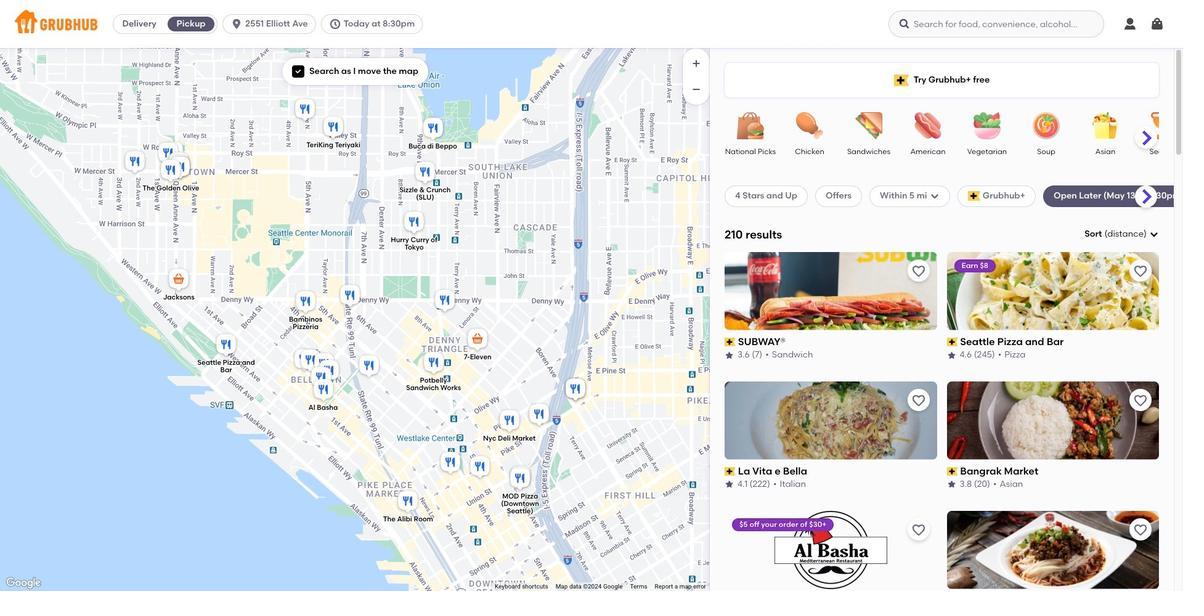 Task type: vqa. For each thing, say whether or not it's contained in the screenshot.
Map "Region"
yes



Task type: locate. For each thing, give the bounding box(es) containing it.
chicken image
[[788, 112, 832, 139]]

plus icon image
[[690, 57, 703, 70]]

dawat grill and bar image
[[527, 402, 552, 429]]

seafood image
[[1143, 112, 1184, 139]]

map region
[[0, 48, 710, 591]]

chiho bistro image
[[312, 351, 337, 378]]

american image
[[907, 112, 950, 139]]

the alibi room image
[[396, 489, 420, 516]]

teriking teriyaki image
[[321, 114, 346, 141]]

elephant & castle pub & restaurant image
[[468, 454, 493, 481]]

zaika image
[[563, 376, 588, 403]]

grubhub plus flag logo image
[[894, 74, 909, 86], [968, 191, 981, 201]]

soup image
[[1025, 112, 1068, 139]]

nyc deli market image
[[497, 408, 522, 435]]

subscription pass image
[[725, 338, 736, 346]]

tolouse petit kitchen and lounge image
[[161, 140, 186, 167]]

0 horizontal spatial svg image
[[295, 68, 302, 75]]

0 vertical spatial grubhub plus flag logo image
[[894, 74, 909, 86]]

athina grill image
[[166, 153, 190, 180]]

kanak indian cuisine image
[[357, 353, 382, 380]]

svg image inside main navigation navigation
[[899, 18, 911, 30]]

seattle pizza and bar image
[[214, 332, 239, 359]]

national picks image
[[729, 112, 772, 139]]

minus icon image
[[690, 83, 703, 96]]

7 eleven image
[[465, 326, 490, 354]]

asian image
[[1084, 112, 1127, 139]]

roti authentic indian cuisine image
[[166, 150, 191, 177]]

svg image
[[1123, 17, 1138, 31], [1150, 17, 1165, 31], [231, 18, 243, 30], [329, 18, 341, 30], [930, 191, 940, 201], [1150, 229, 1160, 239]]

chutneys queen anne indian image
[[563, 376, 588, 403]]

main navigation navigation
[[0, 0, 1184, 48]]

0 vertical spatial svg image
[[899, 18, 911, 30]]

sandwiches image
[[848, 112, 891, 139]]

la vita e bella image
[[298, 347, 323, 374]]

mecca cafe image
[[168, 154, 192, 182]]

1 horizontal spatial svg image
[[899, 18, 911, 30]]

the 5 point cafe image
[[168, 154, 192, 182]]

la vita e bella logo image
[[725, 381, 937, 460]]

None field
[[1085, 228, 1160, 241]]

subscription pass image
[[947, 338, 958, 346], [725, 467, 736, 476], [947, 467, 958, 476]]

mint & olives image
[[156, 140, 181, 167]]

Search for food, convenience, alcohol... search field
[[889, 10, 1105, 38]]

star icon image
[[725, 350, 735, 360], [947, 350, 957, 360], [725, 480, 735, 490], [947, 480, 957, 490]]

bangrak market image
[[309, 365, 333, 392]]

svg image
[[899, 18, 911, 30], [295, 68, 302, 75]]

1 horizontal spatial grubhub plus flag logo image
[[968, 191, 981, 201]]



Task type: describe. For each thing, give the bounding box(es) containing it.
bambinos pizzeria image
[[293, 289, 318, 316]]

kfc image
[[123, 149, 147, 176]]

rocco's image
[[317, 358, 342, 385]]

hurry curry of tokyo image
[[402, 209, 427, 236]]

sizzle & crunch (slu) image
[[413, 159, 438, 186]]

1 vertical spatial svg image
[[295, 68, 302, 75]]

mod pizza (downtown seattle) image
[[508, 466, 533, 493]]

tutta bella neapolitan pizzeria image
[[433, 288, 457, 315]]

google image
[[3, 575, 44, 591]]

big mario's pizza queen anne image
[[293, 96, 317, 124]]

mod fresh image
[[509, 464, 533, 491]]

al basha image
[[311, 377, 336, 404]]

subway® image
[[292, 347, 317, 374]]

0 horizontal spatial grubhub plus flag logo image
[[894, 74, 909, 86]]

potbelly sandwich works image
[[422, 350, 446, 377]]

jacksons image
[[166, 267, 191, 294]]

al basha logo image
[[775, 511, 887, 589]]

1 vertical spatial grubhub plus flag logo image
[[968, 191, 981, 201]]

vegetarian image
[[966, 112, 1009, 139]]

the golden olive image
[[158, 158, 183, 185]]

buca di beppo image
[[421, 116, 446, 143]]

subway® logo image
[[725, 252, 937, 330]]

a pizza mart image
[[338, 283, 362, 310]]

chipotle image
[[438, 450, 463, 477]]



